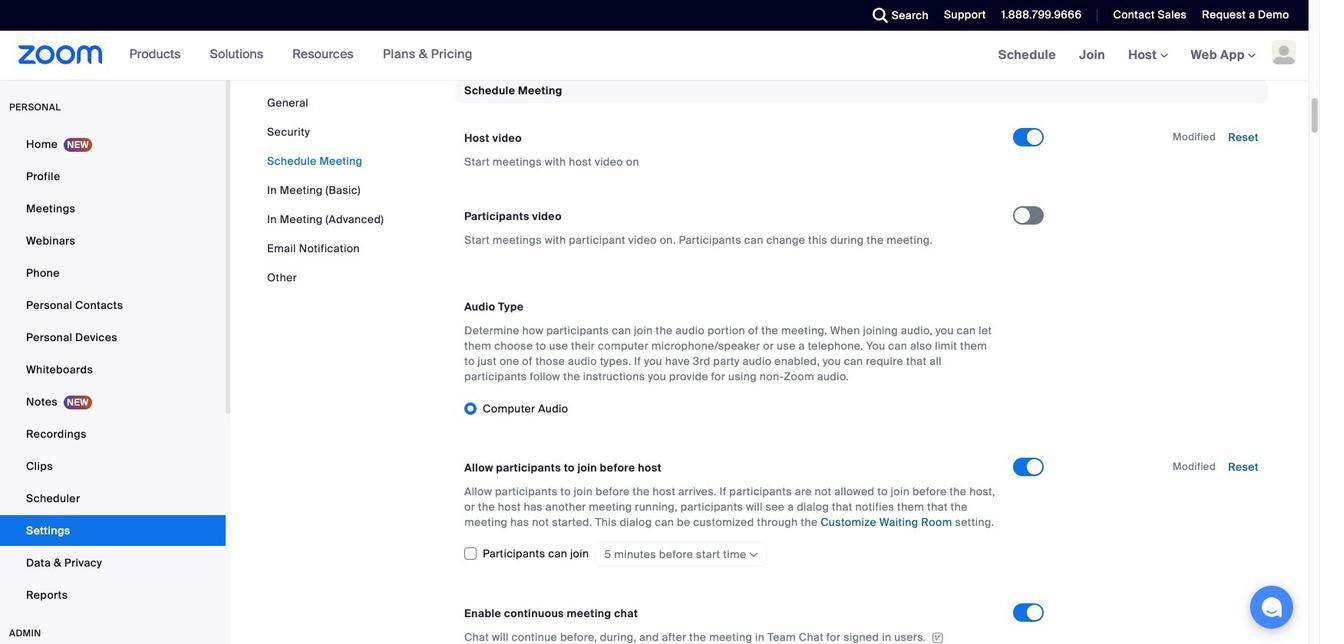 Task type: locate. For each thing, give the bounding box(es) containing it.
menu bar
[[267, 95, 384, 286]]

profile picture image
[[1272, 40, 1297, 64]]

personal menu menu
[[0, 129, 226, 613]]

support version for enable continuous meeting chat image
[[930, 633, 945, 644]]

banner
[[0, 31, 1309, 81]]

application
[[464, 630, 999, 645]]

meetings navigation
[[987, 31, 1309, 81]]

schedule meeting element
[[455, 79, 1268, 645]]

open chat image
[[1261, 597, 1283, 619]]



Task type: describe. For each thing, give the bounding box(es) containing it.
show options image
[[747, 550, 760, 562]]

product information navigation
[[103, 31, 484, 80]]

zoom logo image
[[18, 45, 103, 64]]

application inside schedule meeting element
[[464, 630, 999, 645]]



Task type: vqa. For each thing, say whether or not it's contained in the screenshot.
Open chat image
yes



